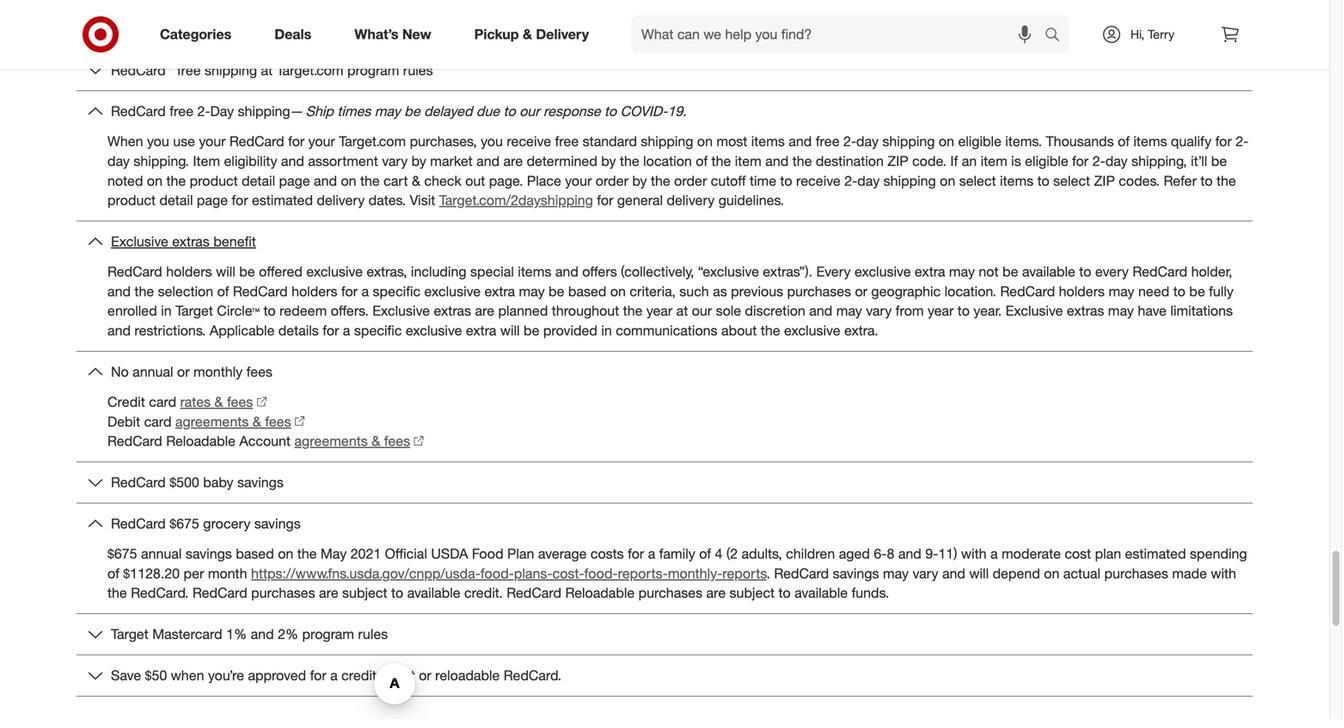 Task type: locate. For each thing, give the bounding box(es) containing it.
out
[[466, 172, 485, 189]]

at
[[261, 62, 273, 79], [677, 303, 688, 319]]

card for credit card
[[149, 393, 176, 410]]

target.com/2dayshipping
[[439, 192, 593, 209]]

2 horizontal spatial or
[[855, 283, 868, 300]]

our
[[520, 103, 540, 120], [692, 303, 712, 319]]

available down usda
[[407, 585, 461, 601]]

1 vertical spatial target
[[111, 626, 149, 643]]

of inside redcard holders will be offered exclusive extras, including special items and offers (collectively, "exclusive extras"). every exclusive extra may not be available to every redcard holder, and the selection of redcard holders for a specific exclusive extra may be based on criteria, such as previous purchases or geographic location. redcard holders may need to be fully enrolled in target circle™ to redeem offers. exclusive extras are planned throughout the year at our sole discretion and may vary from year to year. exclusive extras may have limitations and restrictions. applicable details for a specific exclusive extra will be provided in communications about the exclusive extra.
[[217, 283, 229, 300]]

1 horizontal spatial select
[[1054, 172, 1091, 189]]

0 horizontal spatial order
[[596, 172, 629, 189]]

delivery
[[317, 192, 365, 209], [667, 192, 715, 209]]

free
[[177, 62, 201, 79], [170, 103, 194, 120], [555, 133, 579, 150], [816, 133, 840, 150]]

pickup & delivery link
[[460, 15, 611, 53]]

1 vertical spatial page
[[197, 192, 228, 209]]

based
[[568, 283, 607, 300], [236, 545, 274, 562]]

shipping inside dropdown button
[[205, 62, 257, 79]]

program right 2%
[[302, 626, 354, 643]]

eligible down items.
[[1025, 153, 1069, 169]]

the down discretion
[[761, 322, 781, 339]]

exclusive
[[111, 233, 168, 250], [373, 303, 430, 319], [1006, 303, 1064, 319]]

1 vertical spatial estimated
[[1126, 545, 1187, 562]]

and inside $675 annual savings based on the may 2021 official usda food plan average costs for a family of 4 (2 adults, children aged 6-8 and 9-11) with a moderate cost plan estimated spending of $1128.20 per month
[[899, 545, 922, 562]]

exclusive down extras,
[[373, 303, 430, 319]]

delivery
[[536, 26, 589, 43]]

year
[[647, 303, 673, 319], [928, 303, 954, 319]]

0 vertical spatial based
[[568, 283, 607, 300]]

will down benefit
[[216, 263, 236, 280]]

2 select from the left
[[1054, 172, 1091, 189]]

codes.
[[1119, 172, 1160, 189]]

2 year from the left
[[928, 303, 954, 319]]

online purchases of supplemental nutrition assistance program (snap) eligible items using both electronic benefits transfer (ebt) and a redcard for payment.
[[125, 20, 1109, 37]]

per
[[184, 565, 204, 582]]

9-
[[926, 545, 939, 562]]

select down thousands
[[1054, 172, 1091, 189]]

&
[[523, 26, 532, 43], [412, 172, 421, 189], [215, 393, 223, 410], [253, 413, 261, 430], [372, 433, 380, 450]]

agreements & fees for debit card
[[175, 413, 291, 430]]

1 horizontal spatial $675
[[170, 515, 199, 532]]

items up planned
[[518, 263, 552, 280]]

0 horizontal spatial subject
[[342, 585, 388, 601]]

1 horizontal spatial or
[[419, 667, 432, 684]]

2 horizontal spatial extras
[[1067, 303, 1105, 319]]

0 vertical spatial will
[[216, 263, 236, 280]]

in up restrictions.
[[161, 303, 172, 319]]

no
[[111, 363, 129, 380]]

0 vertical spatial vary
[[382, 153, 408, 169]]

vary inside redcard holders will be offered exclusive extras, including special items and offers (collectively, "exclusive extras"). every exclusive extra may not be available to every redcard holder, and the selection of redcard holders for a specific exclusive extra may be based on criteria, such as previous purchases or geographic location. redcard holders may need to be fully enrolled in target circle™ to redeem offers. exclusive extras are planned throughout the year at our sole discretion and may vary from year to year. exclusive extras may have limitations and restrictions. applicable details for a specific exclusive extra will be provided in communications about the exclusive extra.
[[866, 303, 892, 319]]

be down planned
[[524, 322, 540, 339]]

the down criteria,
[[623, 303, 643, 319]]

with inside $675 annual savings based on the may 2021 official usda food plan average costs for a family of 4 (2 adults, children aged 6-8 and 9-11) with a moderate cost plan estimated spending of $1128.20 per month
[[962, 545, 987, 562]]

a
[[962, 20, 969, 37], [362, 283, 369, 300], [343, 322, 350, 339], [648, 545, 656, 562], [991, 545, 998, 562], [330, 667, 338, 684]]

as
[[713, 283, 727, 300]]

0 horizontal spatial with
[[962, 545, 987, 562]]

1 horizontal spatial subject
[[730, 585, 775, 601]]

1 vertical spatial $675
[[108, 545, 137, 562]]

exclusive down noted
[[111, 233, 168, 250]]

target.com/2dayshipping for general delivery guidelines.
[[439, 192, 785, 209]]

1 horizontal spatial food-
[[585, 565, 618, 582]]

savings inside dropdown button
[[237, 474, 284, 491]]

pickup
[[475, 26, 519, 43]]

1 horizontal spatial based
[[568, 283, 607, 300]]

1 select from the left
[[960, 172, 997, 189]]

1 vertical spatial with
[[1211, 565, 1237, 582]]

1 horizontal spatial year
[[928, 303, 954, 319]]

1 horizontal spatial order
[[674, 172, 707, 189]]

based inside $675 annual savings based on the may 2021 official usda food plan average costs for a family of 4 (2 adults, children aged 6-8 and 9-11) with a moderate cost plan estimated spending of $1128.20 per month
[[236, 545, 274, 562]]

target down selection
[[176, 303, 213, 319]]

What can we help you find? suggestions appear below search field
[[631, 15, 1049, 53]]

target.com inside dropdown button
[[277, 62, 344, 79]]

redcard left $500
[[111, 474, 166, 491]]

1 vertical spatial reloadable
[[566, 585, 635, 601]]

your down determined
[[565, 172, 592, 189]]

shipping
[[205, 62, 257, 79], [238, 103, 290, 120], [641, 133, 694, 150], [883, 133, 935, 150], [884, 172, 936, 189]]

1 horizontal spatial reloadable
[[566, 585, 635, 601]]

redcard up when
[[111, 103, 166, 120]]

1 vertical spatial rules
[[358, 626, 388, 643]]

year.
[[974, 303, 1002, 319]]

shipping,
[[1132, 153, 1188, 169]]

for left general
[[597, 192, 614, 209]]

to right time
[[781, 172, 793, 189]]

1 horizontal spatial with
[[1211, 565, 1237, 582]]

rates & fees link
[[180, 392, 267, 412]]

need
[[1139, 283, 1170, 300]]

special
[[470, 263, 514, 280]]

fees for credit card
[[227, 393, 253, 410]]

0 vertical spatial rules
[[403, 62, 433, 79]]

online
[[125, 20, 164, 37]]

redcard. right 'reloadable'
[[504, 667, 562, 684]]

and
[[935, 20, 958, 37], [789, 133, 812, 150], [281, 153, 304, 169], [477, 153, 500, 169], [766, 153, 789, 169], [314, 172, 337, 189], [556, 263, 579, 280], [108, 283, 131, 300], [810, 303, 833, 319], [108, 322, 131, 339], [899, 545, 922, 562], [943, 565, 966, 582], [251, 626, 274, 643]]

a inside 'dropdown button'
[[330, 667, 338, 684]]

at down deals link
[[261, 62, 273, 79]]

1 horizontal spatial agreements & fees
[[295, 433, 410, 450]]

purchases,
[[410, 133, 477, 150]]

program for target.com
[[347, 62, 399, 79]]

0 horizontal spatial eligible
[[572, 20, 615, 37]]

1 item from the left
[[735, 153, 762, 169]]

purchases down every
[[788, 283, 852, 300]]

2 horizontal spatial eligible
[[1025, 153, 1069, 169]]

1 subject from the left
[[342, 585, 388, 601]]

or inside 'dropdown button'
[[419, 667, 432, 684]]

not
[[979, 263, 999, 280]]

holders
[[166, 263, 212, 280], [292, 283, 338, 300], [1059, 283, 1105, 300]]

of left $1128.20
[[108, 565, 119, 582]]

shipping up location
[[641, 133, 694, 150]]

based up month
[[236, 545, 274, 562]]

(ebt)
[[897, 20, 931, 37]]

1 horizontal spatial page
[[279, 172, 310, 189]]

reloadable down cost-
[[566, 585, 635, 601]]

0 horizontal spatial page
[[197, 192, 228, 209]]

based inside redcard holders will be offered exclusive extras, including special items and offers (collectively, "exclusive extras"). every exclusive extra may not be available to every redcard holder, and the selection of redcard holders for a specific exclusive extra may be based on criteria, such as previous purchases or geographic location. redcard holders may need to be fully enrolled in target circle™ to redeem offers. exclusive extras are planned throughout the year at our sole discretion and may vary from year to year. exclusive extras may have limitations and restrictions. applicable details for a specific exclusive extra will be provided in communications about the exclusive extra.
[[568, 283, 607, 300]]

due
[[476, 103, 500, 120]]

redcard inside the when you use your redcard for your target.com purchases, you receive free standard shipping on most items and free 2-day shipping on eligible items. thousands of items qualify for 2- day shipping. item eligibility and assortment vary by market and are determined by the location of the item and the destination zip code. if an item is eligible for 2-day shipping, it'll be noted on the product detail page and on the cart & check out page. place your order by the order cutoff time to receive 2-day shipping on select items to select zip codes. refer to the product detail page for estimated delivery dates. visit
[[230, 133, 284, 150]]

1 vertical spatial based
[[236, 545, 274, 562]]

0 horizontal spatial target
[[111, 626, 149, 643]]

1 horizontal spatial holders
[[292, 283, 338, 300]]

payment.
[[1052, 20, 1109, 37]]

offers
[[583, 263, 617, 280]]

redcard down the plans-
[[507, 585, 562, 601]]

page down item
[[197, 192, 228, 209]]

free up determined
[[555, 133, 579, 150]]

such
[[680, 283, 709, 300]]

credit,
[[342, 667, 380, 684]]

1 horizontal spatial redcard.
[[504, 667, 562, 684]]

year down criteria,
[[647, 303, 673, 319]]

1 vertical spatial in
[[602, 322, 612, 339]]

2- up item
[[197, 103, 210, 120]]

what's
[[355, 26, 399, 43]]

annual up "credit card"
[[133, 363, 173, 380]]

2 vertical spatial or
[[419, 667, 432, 684]]

0 horizontal spatial agreements & fees
[[175, 413, 291, 430]]

your up assortment
[[308, 133, 335, 150]]

estimated inside the when you use your redcard for your target.com purchases, you receive free standard shipping on most items and free 2-day shipping on eligible items. thousands of items qualify for 2- day shipping. item eligibility and assortment vary by market and are determined by the location of the item and the destination zip code. if an item is eligible for 2-day shipping, it'll be noted on the product detail page and on the cart & check out page. place your order by the order cutoff time to receive 2-day shipping on select items to select zip codes. refer to the product detail page for estimated delivery dates. visit
[[252, 192, 313, 209]]

6-
[[874, 545, 887, 562]]

our right "due"
[[520, 103, 540, 120]]

item
[[735, 153, 762, 169], [981, 153, 1008, 169]]

holders down every
[[1059, 283, 1105, 300]]

1 horizontal spatial zip
[[1095, 172, 1115, 189]]

eligible up an
[[959, 133, 1002, 150]]

page down assortment
[[279, 172, 310, 189]]

zip
[[888, 153, 909, 169], [1095, 172, 1115, 189]]

card
[[149, 393, 176, 410], [144, 413, 172, 430]]

shipping down redcard™ free shipping at target.com program rules
[[238, 103, 290, 120]]

a left credit,
[[330, 667, 338, 684]]

1 horizontal spatial target
[[176, 303, 213, 319]]

extras").
[[763, 263, 813, 280]]

receive down destination
[[797, 172, 841, 189]]

subject down reports
[[730, 585, 775, 601]]

vary up cart
[[382, 153, 408, 169]]

1 vertical spatial card
[[144, 413, 172, 430]]

1 vertical spatial zip
[[1095, 172, 1115, 189]]

$675 inside $675 annual savings based on the may 2021 official usda food plan average costs for a family of 4 (2 adults, children aged 6-8 and 9-11) with a moderate cost plan estimated spending of $1128.20 per month
[[108, 545, 137, 562]]

nutrition
[[341, 20, 393, 37]]

annual for no
[[133, 363, 173, 380]]

cost
[[1065, 545, 1092, 562]]

0 horizontal spatial extras
[[172, 233, 210, 250]]

holders up "redeem" on the top of page
[[292, 283, 338, 300]]

on down offers
[[611, 283, 626, 300]]

available inside redcard holders will be offered exclusive extras, including special items and offers (collectively, "exclusive extras"). every exclusive extra may not be available to every redcard holder, and the selection of redcard holders for a specific exclusive extra may be based on criteria, such as previous purchases or geographic location. redcard holders may need to be fully enrolled in target circle™ to redeem offers. exclusive extras are planned throughout the year at our sole discretion and may vary from year to year. exclusive extras may have limitations and restrictions. applicable details for a specific exclusive extra will be provided in communications about the exclusive extra.
[[1023, 263, 1076, 280]]

1 horizontal spatial vary
[[866, 303, 892, 319]]

shipping down code.
[[884, 172, 936, 189]]

on inside . redcard savings may vary and will depend on actual purchases made with the redcard. redcard purchases are subject to available credit. redcard reloadable purchases are subject to available funds.
[[1044, 565, 1060, 582]]

agreements & fees link for debit card
[[175, 412, 305, 432]]

redcard. inside save $50 when you're approved for a credit, debit or reloadable redcard. 'dropdown button'
[[504, 667, 562, 684]]

for up reports-
[[628, 545, 644, 562]]

annual inside dropdown button
[[133, 363, 173, 380]]

exclusive extras benefit button
[[77, 222, 1253, 262]]

with right 11) at the right of the page
[[962, 545, 987, 562]]

reloadable
[[435, 667, 500, 684]]

a down offers. on the left top of page
[[343, 322, 350, 339]]

food- down food
[[481, 565, 514, 582]]

be left delayed
[[404, 103, 420, 120]]

0 horizontal spatial delivery
[[317, 192, 365, 209]]

$675 inside 'dropdown button'
[[170, 515, 199, 532]]

0 vertical spatial specific
[[373, 283, 421, 300]]

redcard $500 baby savings
[[111, 474, 284, 491]]

at down such
[[677, 303, 688, 319]]

0 vertical spatial at
[[261, 62, 273, 79]]

0 horizontal spatial our
[[520, 103, 540, 120]]

and up out
[[477, 153, 500, 169]]

0 horizontal spatial exclusive
[[111, 233, 168, 250]]

1 vertical spatial or
[[177, 363, 190, 380]]

vary up extra.
[[866, 303, 892, 319]]

agreements down rates & fees
[[175, 413, 249, 430]]

extras,
[[367, 263, 407, 280]]

2 horizontal spatial holders
[[1059, 283, 1105, 300]]

rates & fees
[[180, 393, 253, 410]]

0 vertical spatial target
[[176, 303, 213, 319]]

1 horizontal spatial in
[[602, 322, 612, 339]]

0 horizontal spatial will
[[216, 263, 236, 280]]

year right from at the top
[[928, 303, 954, 319]]

the up enrolled
[[135, 283, 154, 300]]

0 horizontal spatial in
[[161, 303, 172, 319]]

2 vertical spatial will
[[970, 565, 989, 582]]

receive up determined
[[507, 133, 551, 150]]

specific
[[373, 283, 421, 300], [354, 322, 402, 339]]

the inside $675 annual savings based on the may 2021 official usda food plan average costs for a family of 4 (2 adults, children aged 6-8 and 9-11) with a moderate cost plan estimated spending of $1128.20 per month
[[297, 545, 317, 562]]

item
[[193, 153, 220, 169]]

annual up $1128.20
[[141, 545, 182, 562]]

1 vertical spatial redcard.
[[504, 667, 562, 684]]

you down "due"
[[481, 133, 503, 150]]

fully
[[1210, 283, 1234, 300]]

0 horizontal spatial year
[[647, 303, 673, 319]]

in down throughout
[[602, 322, 612, 339]]

0 vertical spatial card
[[149, 393, 176, 410]]

have
[[1138, 303, 1167, 319]]

delivery inside the when you use your redcard for your target.com purchases, you receive free standard shipping on most items and free 2-day shipping on eligible items. thousands of items qualify for 2- day shipping. item eligibility and assortment vary by market and are determined by the location of the item and the destination zip code. if an item is eligible for 2-day shipping, it'll be noted on the product detail page and on the cart & check out page. place your order by the order cutoff time to receive 2-day shipping on select items to select zip codes. refer to the product detail page for estimated delivery dates. visit
[[317, 192, 365, 209]]

cost-
[[553, 565, 585, 582]]

be inside the when you use your redcard for your target.com purchases, you receive free standard shipping on most items and free 2-day shipping on eligible items. thousands of items qualify for 2- day shipping. item eligibility and assortment vary by market and are determined by the location of the item and the destination zip code. if an item is eligible for 2-day shipping, it'll be noted on the product detail page and on the cart & check out page. place your order by the order cutoff time to receive 2-day shipping on select items to select zip codes. refer to the product detail page for estimated delivery dates. visit
[[1212, 153, 1228, 169]]

1 vertical spatial vary
[[866, 303, 892, 319]]

debit card
[[108, 413, 172, 430]]

will inside . redcard savings may vary and will depend on actual purchases made with the redcard. redcard purchases are subject to available credit. redcard reloadable purchases are subject to available funds.
[[970, 565, 989, 582]]

fees for redcard reloadable account
[[384, 433, 410, 450]]

select down an
[[960, 172, 997, 189]]

0 horizontal spatial redcard.
[[131, 585, 189, 601]]

1 horizontal spatial product
[[190, 172, 238, 189]]

annual inside $675 annual savings based on the may 2021 official usda food plan average costs for a family of 4 (2 adults, children aged 6-8 and 9-11) with a moderate cost plan estimated spending of $1128.20 per month
[[141, 545, 182, 562]]

0 vertical spatial agreements
[[175, 413, 249, 430]]

0 vertical spatial estimated
[[252, 192, 313, 209]]

food
[[472, 545, 504, 562]]

on down if
[[940, 172, 956, 189]]

& inside the when you use your redcard for your target.com purchases, you receive free standard shipping on most items and free 2-day shipping on eligible items. thousands of items qualify for 2- day shipping. item eligibility and assortment vary by market and are determined by the location of the item and the destination zip code. if an item is eligible for 2-day shipping, it'll be noted on the product detail page and on the cart & check out page. place your order by the order cutoff time to receive 2-day shipping on select items to select zip codes. refer to the product detail page for estimated delivery dates. visit
[[412, 172, 421, 189]]

target.com down "times"
[[339, 133, 406, 150]]

0 horizontal spatial item
[[735, 153, 762, 169]]

enrolled
[[108, 303, 157, 319]]

1 horizontal spatial delivery
[[667, 192, 715, 209]]

target up save
[[111, 626, 149, 643]]

reloadable inside . redcard savings may vary and will depend on actual purchases made with the redcard. redcard purchases are subject to available credit. redcard reloadable purchases are subject to available funds.
[[566, 585, 635, 601]]

$50
[[145, 667, 167, 684]]

1 vertical spatial detail
[[160, 192, 193, 209]]

estimated inside $675 annual savings based on the may 2021 official usda food plan average costs for a family of 4 (2 adults, children aged 6-8 and 9-11) with a moderate cost plan estimated spending of $1128.20 per month
[[1126, 545, 1187, 562]]

& for redcard reloadable account
[[372, 433, 380, 450]]

1 horizontal spatial agreements
[[295, 433, 368, 450]]

extras down including
[[434, 303, 471, 319]]

dates.
[[369, 192, 406, 209]]

eligible right (snap) at the top of page
[[572, 20, 615, 37]]

1 vertical spatial our
[[692, 303, 712, 319]]

at inside redcard holders will be offered exclusive extras, including special items and offers (collectively, "exclusive extras"). every exclusive extra may not be available to every redcard holder, and the selection of redcard holders for a specific exclusive extra may be based on criteria, such as previous purchases or geographic location. redcard holders may need to be fully enrolled in target circle™ to redeem offers. exclusive extras are planned throughout the year at our sole discretion and may vary from year to year. exclusive extras may have limitations and restrictions. applicable details for a specific exclusive extra will be provided in communications about the exclusive extra.
[[677, 303, 688, 319]]

0 horizontal spatial $675
[[108, 545, 137, 562]]

the left cart
[[360, 172, 380, 189]]

card for debit card
[[144, 413, 172, 430]]

1 year from the left
[[647, 303, 673, 319]]

0 vertical spatial $675
[[170, 515, 199, 532]]

annual for $675
[[141, 545, 182, 562]]

family
[[659, 545, 696, 562]]

fees inside dropdown button
[[247, 363, 273, 380]]

planned
[[498, 303, 548, 319]]

2 horizontal spatial available
[[1023, 263, 1076, 280]]

2 horizontal spatial will
[[970, 565, 989, 582]]

select
[[960, 172, 997, 189], [1054, 172, 1091, 189]]

product down noted
[[108, 192, 156, 209]]

redcard inside dropdown button
[[111, 474, 166, 491]]

1 vertical spatial will
[[500, 322, 520, 339]]

0 horizontal spatial rules
[[358, 626, 388, 643]]

target inside dropdown button
[[111, 626, 149, 643]]

1 vertical spatial specific
[[354, 322, 402, 339]]

items.
[[1006, 133, 1043, 150]]

2 horizontal spatial vary
[[913, 565, 939, 582]]

to
[[504, 103, 516, 120], [605, 103, 617, 120], [781, 172, 793, 189], [1038, 172, 1050, 189], [1201, 172, 1213, 189], [1080, 263, 1092, 280], [1174, 283, 1186, 300], [264, 303, 276, 319], [958, 303, 970, 319], [391, 585, 404, 601], [779, 585, 791, 601]]

agreements & fees link
[[175, 412, 305, 432], [295, 432, 424, 451]]

0 horizontal spatial detail
[[160, 192, 193, 209]]

0 vertical spatial page
[[279, 172, 310, 189]]

depend
[[993, 565, 1041, 582]]

2 delivery from the left
[[667, 192, 715, 209]]

offered
[[259, 263, 303, 280]]

2%
[[278, 626, 299, 643]]

when you use your redcard for your target.com purchases, you receive free standard shipping on most items and free 2-day shipping on eligible items. thousands of items qualify for 2- day shipping. item eligibility and assortment vary by market and are determined by the location of the item and the destination zip code. if an item is eligible for 2-day shipping, it'll be noted on the product detail page and on the cart & check out page. place your order by the order cutoff time to receive 2-day shipping on select items to select zip codes. refer to the product detail page for estimated delivery dates. visit
[[108, 133, 1249, 209]]

if
[[951, 153, 958, 169]]

be right it'll
[[1212, 153, 1228, 169]]

2 vertical spatial eligible
[[1025, 153, 1069, 169]]

your up item
[[199, 133, 226, 150]]

agreements & fees for redcard reloadable account
[[295, 433, 410, 450]]

may
[[375, 103, 401, 120], [950, 263, 975, 280], [519, 283, 545, 300], [1109, 283, 1135, 300], [837, 303, 863, 319], [1109, 303, 1134, 319], [883, 565, 909, 582]]

1 delivery from the left
[[317, 192, 365, 209]]

1 vertical spatial eligible
[[959, 133, 1002, 150]]

rules
[[403, 62, 433, 79], [358, 626, 388, 643]]

detail up exclusive extras benefit
[[160, 192, 193, 209]]

redcard left 'search'
[[973, 20, 1028, 37]]

will
[[216, 263, 236, 280], [500, 322, 520, 339], [970, 565, 989, 582]]

1 vertical spatial product
[[108, 192, 156, 209]]

1 vertical spatial target.com
[[339, 133, 406, 150]]

fees for debit card
[[265, 413, 291, 430]]

check
[[424, 172, 462, 189]]

redcard holders will be offered exclusive extras, including special items and offers (collectively, "exclusive extras"). every exclusive extra may not be available to every redcard holder, and the selection of redcard holders for a specific exclusive extra may be based on criteria, such as previous purchases or geographic location. redcard holders may need to be fully enrolled in target circle™ to redeem offers. exclusive extras are planned throughout the year at our sole discretion and may vary from year to year. exclusive extras may have limitations and restrictions. applicable details for a specific exclusive extra will be provided in communications about the exclusive extra.
[[108, 263, 1234, 339]]

0 horizontal spatial receive
[[507, 133, 551, 150]]

estimated down eligibility
[[252, 192, 313, 209]]

savings right grocery
[[254, 515, 301, 532]]

vary inside . redcard savings may vary and will depend on actual purchases made with the redcard. redcard purchases are subject to available credit. redcard reloadable purchases are subject to available funds.
[[913, 565, 939, 582]]

detail
[[242, 172, 275, 189], [160, 192, 193, 209]]

card down "credit card"
[[144, 413, 172, 430]]

or inside dropdown button
[[177, 363, 190, 380]]

program for 2%
[[302, 626, 354, 643]]

the down $1128.20
[[108, 585, 127, 601]]

location
[[643, 153, 692, 169]]

be up 'limitations'
[[1190, 283, 1206, 300]]

target mastercard 1% and 2% program rules
[[111, 626, 388, 643]]

of left 4
[[699, 545, 711, 562]]

are down monthly-
[[707, 585, 726, 601]]

0 vertical spatial agreements & fees
[[175, 413, 291, 430]]

you
[[147, 133, 169, 150], [481, 133, 503, 150]]



Task type: describe. For each thing, give the bounding box(es) containing it.
redeem
[[280, 303, 327, 319]]

0 vertical spatial receive
[[507, 133, 551, 150]]

target.com inside the when you use your redcard for your target.com purchases, you receive free standard shipping on most items and free 2-day shipping on eligible items. thousands of items qualify for 2- day shipping. item eligibility and assortment vary by market and are determined by the location of the item and the destination zip code. if an item is eligible for 2-day shipping, it'll be noted on the product detail page and on the cart & check out page. place your order by the order cutoff time to receive 2-day shipping on select items to select zip codes. refer to the product detail page for estimated delivery dates. visit
[[339, 133, 406, 150]]

plans-
[[514, 565, 553, 582]]

the up cutoff
[[712, 153, 731, 169]]

be up throughout
[[549, 283, 565, 300]]

shipping up code.
[[883, 133, 935, 150]]

a up reports-
[[648, 545, 656, 562]]

plan
[[508, 545, 535, 562]]

shipping.
[[134, 153, 189, 169]]

no annual or monthly fees
[[111, 363, 273, 380]]

you're
[[208, 667, 244, 684]]

0 horizontal spatial by
[[412, 153, 427, 169]]

average
[[538, 545, 587, 562]]

redcard free 2-day shipping — ship times may be delayed due to our response to covid-19.
[[111, 103, 687, 120]]

https://www.fns.usda.gov/cnpp/usda-
[[251, 565, 481, 582]]

limitations
[[1171, 303, 1233, 319]]

0 vertical spatial detail
[[242, 172, 275, 189]]

2- down destination
[[845, 172, 858, 189]]

general
[[617, 192, 663, 209]]

$1128.20
[[123, 565, 180, 582]]

1 order from the left
[[596, 172, 629, 189]]

an
[[962, 153, 977, 169]]

and inside dropdown button
[[251, 626, 274, 643]]

details
[[279, 322, 319, 339]]

to down 'location.' on the right
[[958, 303, 970, 319]]

at inside dropdown button
[[261, 62, 273, 79]]

extra.
[[845, 322, 879, 339]]

monthly
[[194, 363, 243, 380]]

mastercard
[[152, 626, 222, 643]]

to right need
[[1174, 283, 1186, 300]]

official
[[385, 545, 427, 562]]

are inside redcard holders will be offered exclusive extras, including special items and offers (collectively, "exclusive extras"). every exclusive extra may not be available to every redcard holder, and the selection of redcard holders for a specific exclusive extra may be based on criteria, such as previous purchases or geographic location. redcard holders may need to be fully enrolled in target circle™ to redeem offers. exclusive extras are planned throughout the year at our sole discretion and may vary from year to year. exclusive extras may have limitations and restrictions. applicable details for a specific exclusive extra will be provided in communications about the exclusive extra.
[[475, 303, 495, 319]]

may up planned
[[519, 283, 545, 300]]

0 horizontal spatial your
[[199, 133, 226, 150]]

of right location
[[696, 153, 708, 169]]

to down "https://www.fns.usda.gov/cnpp/usda-"
[[391, 585, 404, 601]]

rules for redcard™ free shipping at target.com program rules
[[403, 62, 433, 79]]

savings inside $675 annual savings based on the may 2021 official usda food plan average costs for a family of 4 (2 adults, children aged 6-8 and 9-11) with a moderate cost plan estimated spending of $1128.20 per month
[[186, 545, 232, 562]]

1%
[[226, 626, 247, 643]]

on inside redcard holders will be offered exclusive extras, including special items and offers (collectively, "exclusive extras"). every exclusive extra may not be available to every redcard holder, and the selection of redcard holders for a specific exclusive extra may be based on criteria, such as previous purchases or geographic location. redcard holders may need to be fully enrolled in target circle™ to redeem offers. exclusive extras are planned throughout the year at our sole discretion and may vary from year to year. exclusive extras may have limitations and restrictions. applicable details for a specific exclusive extra will be provided in communications about the exclusive extra.
[[611, 283, 626, 300]]

1 horizontal spatial extras
[[434, 303, 471, 319]]

1 horizontal spatial eligible
[[959, 133, 1002, 150]]

0 vertical spatial reloadable
[[166, 433, 236, 450]]

https://www.fns.usda.gov/cnpp/usda-food-plans-cost-food-reports-monthly-reports link
[[251, 565, 767, 582]]

redcard down debit card
[[108, 433, 162, 450]]

1 horizontal spatial receive
[[797, 172, 841, 189]]

purchases down $675 annual savings based on the may 2021 official usda food plan average costs for a family of 4 (2 adults, children aged 6-8 and 9-11) with a moderate cost plan estimated spending of $1128.20 per month
[[639, 585, 703, 601]]

for down thousands
[[1073, 153, 1089, 169]]

costs
[[591, 545, 624, 562]]

plan
[[1095, 545, 1122, 562]]

redcard down children
[[774, 565, 829, 582]]

for right qualify
[[1216, 133, 1232, 150]]

free inside redcard™ free shipping at target.com program rules dropdown button
[[177, 62, 201, 79]]

items left using
[[619, 20, 653, 37]]

0 horizontal spatial holders
[[166, 263, 212, 280]]

of right categories
[[236, 20, 248, 37]]

2 horizontal spatial by
[[633, 172, 647, 189]]

0 vertical spatial product
[[190, 172, 238, 189]]

approved
[[248, 667, 306, 684]]

free up use
[[170, 103, 194, 120]]

redcard up enrolled
[[108, 263, 162, 280]]

and left offers
[[556, 263, 579, 280]]

when
[[171, 667, 204, 684]]

on inside $675 annual savings based on the may 2021 official usda food plan average costs for a family of 4 (2 adults, children aged 6-8 and 9-11) with a moderate cost plan estimated spending of $1128.20 per month
[[278, 545, 294, 562]]

purchases inside redcard holders will be offered exclusive extras, including special items and offers (collectively, "exclusive extras"). every exclusive extra may not be available to every redcard holder, and the selection of redcard holders for a specific exclusive extra may be based on criteria, such as previous purchases or geographic location. redcard holders may need to be fully enrolled in target circle™ to redeem offers. exclusive extras are planned throughout the year at our sole discretion and may vary from year to year. exclusive extras may have limitations and restrictions. applicable details for a specific exclusive extra will be provided in communications about the exclusive extra.
[[788, 283, 852, 300]]

vary inside the when you use your redcard for your target.com purchases, you receive free standard shipping on most items and free 2-day shipping on eligible items. thousands of items qualify for 2- day shipping. item eligibility and assortment vary by market and are determined by the location of the item and the destination zip code. if an item is eligible for 2-day shipping, it'll be noted on the product detail page and on the cart & check out page. place your order by the order cutoff time to receive 2-day shipping on select items to select zip codes. refer to the product detail page for estimated delivery dates. visit
[[382, 153, 408, 169]]

and down enrolled
[[108, 322, 131, 339]]

purchases down plan
[[1105, 565, 1169, 582]]

market
[[430, 153, 473, 169]]

"exclusive
[[698, 263, 759, 280]]

2- right qualify
[[1236, 133, 1249, 150]]

debit
[[108, 413, 140, 430]]

https://www.fns.usda.gov/cnpp/usda-food-plans-cost-food-reports-monthly-reports
[[251, 565, 767, 582]]

the left destination
[[793, 153, 812, 169]]

4
[[715, 545, 723, 562]]

redcard up need
[[1133, 263, 1188, 280]]

may down every
[[1109, 283, 1135, 300]]

may right "times"
[[375, 103, 401, 120]]

are down may on the bottom left of page
[[319, 585, 339, 601]]

or inside redcard holders will be offered exclusive extras, including special items and offers (collectively, "exclusive extras"). every exclusive extra may not be available to every redcard holder, and the selection of redcard holders for a specific exclusive extra may be based on criteria, such as previous purchases or geographic location. redcard holders may need to be fully enrolled in target circle™ to redeem offers. exclusive extras are planned throughout the year at our sole discretion and may vary from year to year. exclusive extras may have limitations and restrictions. applicable details for a specific exclusive extra will be provided in communications about the exclusive extra.
[[855, 283, 868, 300]]

1 vertical spatial extra
[[485, 283, 515, 300]]

1 horizontal spatial by
[[601, 153, 616, 169]]

may left the 'have'
[[1109, 303, 1134, 319]]

qualify
[[1171, 133, 1212, 150]]

delayed
[[424, 103, 473, 120]]

0 horizontal spatial available
[[407, 585, 461, 601]]

redcard $675 grocery savings
[[111, 515, 301, 532]]

and up enrolled
[[108, 283, 131, 300]]

redcard up year.
[[1001, 283, 1056, 300]]

credit card
[[108, 393, 176, 410]]

redcard down month
[[193, 585, 247, 601]]

the inside . redcard savings may vary and will depend on actual purchases made with the redcard. redcard purchases are subject to available credit. redcard reloadable purchases are subject to available funds.
[[108, 585, 127, 601]]

every
[[817, 263, 851, 280]]

transfer
[[845, 20, 894, 37]]

on down assortment
[[341, 172, 357, 189]]

noted
[[108, 172, 143, 189]]

savings inside . redcard savings may vary and will depend on actual purchases made with the redcard. redcard purchases are subject to available credit. redcard reloadable purchases are subject to available funds.
[[833, 565, 880, 582]]

and right most
[[789, 133, 812, 150]]

items down is
[[1000, 172, 1034, 189]]

about
[[722, 322, 757, 339]]

1 food- from the left
[[481, 565, 514, 582]]

2 food- from the left
[[585, 565, 618, 582]]

for up offers. on the left top of page
[[341, 283, 358, 300]]

2 you from the left
[[481, 133, 503, 150]]

2 horizontal spatial your
[[565, 172, 592, 189]]

our inside redcard holders will be offered exclusive extras, including special items and offers (collectively, "exclusive extras"). every exclusive extra may not be available to every redcard holder, and the selection of redcard holders for a specific exclusive extra may be based on criteria, such as previous purchases or geographic location. redcard holders may need to be fully enrolled in target circle™ to redeem offers. exclusive extras are planned throughout the year at our sole discretion and may vary from year to year. exclusive extras may have limitations and restrictions. applicable details for a specific exclusive extra will be provided in communications about the exclusive extra.
[[692, 303, 712, 319]]

to down adults,
[[779, 585, 791, 601]]

0 vertical spatial in
[[161, 303, 172, 319]]

and down assortment
[[314, 172, 337, 189]]

be down benefit
[[239, 263, 255, 280]]

thousands
[[1046, 133, 1114, 150]]

.
[[767, 565, 771, 582]]

redcard™ free shipping at target.com program rules button
[[77, 50, 1253, 90]]

2 horizontal spatial exclusive
[[1006, 303, 1064, 319]]

baby
[[203, 474, 234, 491]]

for down —
[[288, 133, 305, 150]]

items up "shipping,"
[[1134, 133, 1168, 150]]

items right most
[[752, 133, 785, 150]]

for down eligibility
[[232, 192, 248, 209]]

purchases right online at the top left of the page
[[168, 20, 232, 37]]

exclusive inside dropdown button
[[111, 233, 168, 250]]

day down destination
[[858, 172, 880, 189]]

& for debit card
[[253, 413, 261, 430]]

0 vertical spatial extra
[[915, 263, 946, 280]]

with inside . redcard savings may vary and will depend on actual purchases made with the redcard. redcard purchases are subject to available credit. redcard reloadable purchases are subject to available funds.
[[1211, 565, 1237, 582]]

aged
[[839, 545, 870, 562]]

destination
[[816, 153, 884, 169]]

to left every
[[1080, 263, 1092, 280]]

the down location
[[651, 172, 671, 189]]

may inside . redcard savings may vary and will depend on actual purchases made with the redcard. redcard purchases are subject to available credit. redcard reloadable purchases are subject to available funds.
[[883, 565, 909, 582]]

$675 annual savings based on the may 2021 official usda food plan average costs for a family of 4 (2 adults, children aged 6-8 and 9-11) with a moderate cost plan estimated spending of $1128.20 per month
[[108, 545, 1248, 582]]

$500
[[170, 474, 199, 491]]

day up noted
[[108, 153, 130, 169]]

& for credit card
[[215, 393, 223, 410]]

target.com/2dayshipping link
[[439, 192, 593, 209]]

and up time
[[766, 153, 789, 169]]

target inside redcard holders will be offered exclusive extras, including special items and offers (collectively, "exclusive extras"). every exclusive extra may not be available to every redcard holder, and the selection of redcard holders for a specific exclusive extra may be based on criteria, such as previous purchases or geographic location. redcard holders may need to be fully enrolled in target circle™ to redeem offers. exclusive extras are planned throughout the year at our sole discretion and may vary from year to year. exclusive extras may have limitations and restrictions. applicable details for a specific exclusive extra will be provided in communications about the exclusive extra.
[[176, 303, 213, 319]]

children
[[786, 545, 835, 562]]

items inside redcard holders will be offered exclusive extras, including special items and offers (collectively, "exclusive extras"). every exclusive extra may not be available to every redcard holder, and the selection of redcard holders for a specific exclusive extra may be based on criteria, such as previous purchases or geographic location. redcard holders may need to be fully enrolled in target circle™ to redeem offers. exclusive extras are planned throughout the year at our sole discretion and may vary from year to year. exclusive extras may have limitations and restrictions. applicable details for a specific exclusive extra will be provided in communications about the exclusive extra.
[[518, 263, 552, 280]]

location.
[[945, 283, 997, 300]]

place
[[527, 172, 561, 189]]

(snap)
[[524, 20, 568, 37]]

a right (ebt)
[[962, 20, 969, 37]]

of up codes.
[[1118, 133, 1130, 150]]

redcard down offered
[[233, 283, 288, 300]]

on up if
[[939, 133, 955, 150]]

restrictions.
[[135, 322, 206, 339]]

a up 'depend' at the bottom of page
[[991, 545, 998, 562]]

moderate
[[1002, 545, 1061, 562]]

to right "due"
[[504, 103, 516, 120]]

electronic
[[725, 20, 787, 37]]

and down every
[[810, 303, 833, 319]]

standard
[[583, 133, 637, 150]]

rules for target mastercard 1% and 2% program rules
[[358, 626, 388, 643]]

deals link
[[260, 15, 333, 53]]

and right (ebt)
[[935, 20, 958, 37]]

on down the shipping.
[[147, 172, 163, 189]]

benefit
[[214, 233, 256, 250]]

using
[[656, 20, 690, 37]]

every
[[1096, 263, 1129, 280]]

use
[[173, 133, 195, 150]]

2 vertical spatial extra
[[466, 322, 497, 339]]

may
[[321, 545, 347, 562]]

redcard inside 'dropdown button'
[[111, 515, 166, 532]]

day up destination
[[857, 133, 879, 150]]

agreements for redcard reloadable account
[[295, 433, 368, 450]]

savings inside 'dropdown button'
[[254, 515, 301, 532]]

0 horizontal spatial product
[[108, 192, 156, 209]]

extras inside dropdown button
[[172, 233, 210, 250]]

are inside the when you use your redcard for your target.com purchases, you receive free standard shipping on most items and free 2-day shipping on eligible items. thousands of items qualify for 2- day shipping. item eligibility and assortment vary by market and are determined by the location of the item and the destination zip code. if an item is eligible for 2-day shipping, it'll be noted on the product detail page and on the cart & check out page. place your order by the order cutoff time to receive 2-day shipping on select items to select zip codes. refer to the product detail page for estimated delivery dates. visit
[[504, 153, 523, 169]]

1 horizontal spatial exclusive
[[373, 303, 430, 319]]

for inside $675 annual savings based on the may 2021 official usda food plan average costs for a family of 4 (2 adults, children aged 6-8 and 9-11) with a moderate cost plan estimated spending of $1128.20 per month
[[628, 545, 644, 562]]

terry
[[1148, 27, 1175, 42]]

provided
[[544, 322, 598, 339]]

deals
[[275, 26, 312, 43]]

may up 'location.' on the right
[[950, 263, 975, 280]]

determined
[[527, 153, 598, 169]]

day up codes.
[[1106, 153, 1128, 169]]

save $50 when you're approved for a credit, debit or reloadable redcard. button
[[77, 655, 1253, 696]]

1 horizontal spatial available
[[795, 585, 848, 601]]

to down it'll
[[1201, 172, 1213, 189]]

0 vertical spatial zip
[[888, 153, 909, 169]]

the right refer
[[1217, 172, 1237, 189]]

supplemental
[[252, 20, 337, 37]]

free up destination
[[816, 133, 840, 150]]

for left payment.
[[1031, 20, 1048, 37]]

a up offers. on the left top of page
[[362, 283, 369, 300]]

page.
[[489, 172, 523, 189]]

purchases up 2%
[[251, 585, 315, 601]]

adults,
[[742, 545, 782, 562]]

1 you from the left
[[147, 133, 169, 150]]

benefits
[[791, 20, 841, 37]]

funds.
[[852, 585, 890, 601]]

be right not
[[1003, 263, 1019, 280]]

and right eligibility
[[281, 153, 304, 169]]

may up extra.
[[837, 303, 863, 319]]

month
[[208, 565, 247, 582]]

to up standard
[[605, 103, 617, 120]]

2 order from the left
[[674, 172, 707, 189]]

redcard. inside . redcard savings may vary and will depend on actual purchases made with the redcard. redcard purchases are subject to available credit. redcard reloadable purchases are subject to available funds.
[[131, 585, 189, 601]]

agreements & fees link for redcard reloadable account
[[295, 432, 424, 451]]

for inside 'dropdown button'
[[310, 667, 327, 684]]

refer
[[1164, 172, 1197, 189]]

. redcard savings may vary and will depend on actual purchases made with the redcard. redcard purchases are subject to available credit. redcard reloadable purchases are subject to available funds.
[[108, 565, 1237, 601]]

2 subject from the left
[[730, 585, 775, 601]]

to down items.
[[1038, 172, 1050, 189]]

2- down thousands
[[1093, 153, 1106, 169]]

the down the shipping.
[[166, 172, 186, 189]]

to right circle™
[[264, 303, 276, 319]]

and inside . redcard savings may vary and will depend on actual purchases made with the redcard. redcard purchases are subject to available credit. redcard reloadable purchases are subject to available funds.
[[943, 565, 966, 582]]

agreements for debit card
[[175, 413, 249, 430]]

offers.
[[331, 303, 369, 319]]

grocery
[[203, 515, 251, 532]]

1 horizontal spatial your
[[308, 133, 335, 150]]

the down standard
[[620, 153, 640, 169]]

8
[[887, 545, 895, 562]]

for down offers. on the left top of page
[[323, 322, 339, 339]]

usda
[[431, 545, 468, 562]]

discretion
[[745, 303, 806, 319]]

2 item from the left
[[981, 153, 1008, 169]]

holder,
[[1192, 263, 1233, 280]]

actual
[[1064, 565, 1101, 582]]



Task type: vqa. For each thing, say whether or not it's contained in the screenshot.
just
no



